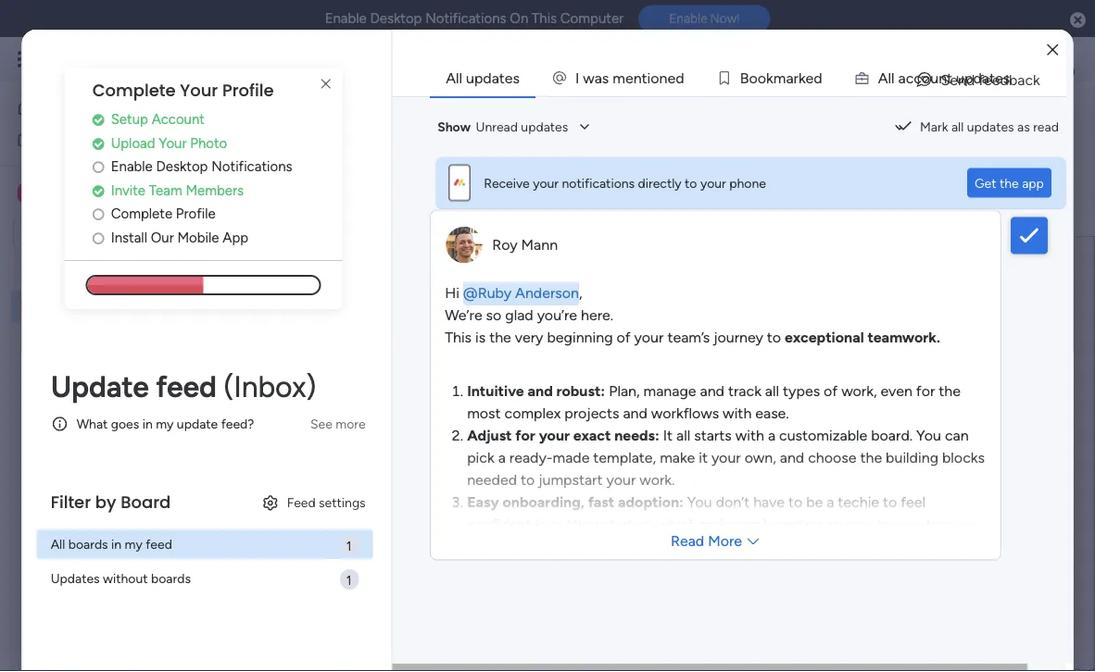 Task type: vqa. For each thing, say whether or not it's contained in the screenshot.
2021 for Nov 9, 2021
no



Task type: locate. For each thing, give the bounding box(es) containing it.
0 horizontal spatial can
[[417, 345, 441, 363]]

1 horizontal spatial notifications
[[425, 10, 506, 27]]

see plans button
[[299, 45, 388, 73]]

work,
[[841, 383, 877, 400]]

3 d from the left
[[973, 69, 982, 87]]

unread
[[475, 119, 517, 135]]

1 e from the left
[[625, 69, 633, 87]]

Search in workspace field
[[39, 222, 155, 244]]

team
[[926, 516, 960, 534]]

this left is
[[444, 329, 471, 347]]

well- down "first board"
[[104, 299, 132, 315]]

my left update
[[156, 416, 174, 432]]

simply
[[701, 345, 743, 363]]

3 t from the left
[[989, 69, 995, 87]]

being down all updates "link"
[[453, 99, 517, 130]]

we're
[[444, 307, 482, 324]]

using up prefer.
[[572, 345, 607, 363]]

0 vertical spatial boards
[[68, 537, 108, 553]]

1 horizontal spatial better
[[766, 419, 806, 437]]

1 k from the left
[[766, 69, 773, 87]]

n left p
[[938, 69, 947, 87]]

check circle image down circle o image
[[92, 184, 104, 198]]

enable down upload
[[111, 158, 153, 175]]

know
[[824, 326, 861, 344]]

1 vertical spatial see
[[310, 416, 332, 432]]

a right a
[[898, 69, 905, 87]]

updates inside button
[[967, 119, 1014, 135]]

enable inside 'button'
[[669, 11, 707, 26]]

wellbeing
[[572, 283, 721, 324]]

i
[[647, 69, 650, 87]]

0 vertical spatial profile
[[222, 79, 274, 102]]

all
[[951, 119, 963, 135], [765, 383, 779, 400], [676, 427, 690, 445]]

circle o image
[[92, 160, 104, 174]]

1 vertical spatial boards
[[151, 571, 191, 587]]

0 horizontal spatial updates
[[466, 69, 519, 87]]

list box containing first board
[[0, 256, 236, 573]]

show unread updates
[[437, 119, 568, 135]]

1 vertical spatial 1
[[346, 538, 352, 554]]

complete up setup
[[92, 79, 176, 102]]

journey
[[713, 329, 763, 347]]

2 vertical spatial 1
[[346, 572, 352, 588]]

you inside you don't have to be a techie to feel confident in getting started, which makes onboarding anyone in your team as simple as using their phone.
[[687, 494, 712, 512]]

0 vertical spatial all
[[445, 69, 462, 87]]

and right own, at bottom
[[780, 449, 804, 467]]

/ inside "invite / 1" button
[[1008, 107, 1014, 123]]

w
[[583, 69, 594, 87]]

2 k from the left
[[798, 69, 805, 87]]

1 horizontal spatial can
[[945, 427, 968, 445]]

0 vertical spatial my
[[156, 416, 174, 432]]

by
[[434, 196, 450, 214], [95, 491, 116, 515]]

1 horizontal spatial boards
[[151, 571, 191, 587]]

ruby anderson image
[[1043, 44, 1073, 74]]

1 horizontal spatial as
[[963, 516, 978, 534]]

invite down send feedback
[[973, 107, 1005, 123]]

boards up updates
[[68, 537, 108, 553]]

option
[[0, 259, 236, 262]]

have down plan,
[[614, 401, 645, 418]]

notifications for enable desktop notifications on this computer
[[425, 10, 506, 27]]

see for see plans
[[324, 51, 346, 67]]

to right want
[[583, 435, 598, 456]]

1 horizontal spatial you
[[916, 427, 941, 445]]

form
[[368, 148, 398, 164]]

form right edit
[[315, 197, 342, 213]]

form
[[967, 197, 995, 213], [315, 197, 342, 213], [537, 345, 568, 363]]

account
[[152, 111, 205, 128]]

m left r
[[773, 69, 786, 87]]

0 horizontal spatial of
[[616, 329, 630, 347]]

e
[[625, 69, 633, 87], [667, 69, 675, 87], [805, 69, 813, 87], [995, 69, 1003, 87]]

1 horizontal spatial work
[[150, 49, 183, 69]]

desktop for enable desktop notifications
[[156, 158, 208, 175]]

2 t from the left
[[947, 69, 952, 87]]

glad
[[505, 307, 533, 324]]

see plans
[[324, 51, 380, 67]]

0 horizontal spatial employee
[[44, 299, 101, 315]]

1 vertical spatial notifications
[[211, 158, 292, 175]]

feed up without
[[146, 537, 172, 553]]

l up activity popup button
[[888, 69, 891, 87]]

all inside "link"
[[445, 69, 462, 87]]

0 horizontal spatial all
[[51, 537, 65, 553]]

check circle image inside invite team members link
[[92, 184, 104, 198]]

your inside thank you for participating in this employee wellbeing survey! know that you can fill out for the form using your name or simply write 'anonymous' for the first question if you prefer.
[[611, 345, 640, 363]]

2 check circle image from the top
[[92, 184, 104, 198]]

1 for all boards in my feed
[[346, 538, 352, 554]]

1 vertical spatial desktop
[[156, 158, 208, 175]]

0 horizontal spatial this
[[444, 329, 471, 347]]

1 horizontal spatial board
[[121, 491, 171, 515]]

t right p
[[989, 69, 995, 87]]

can
[[417, 345, 441, 363], [945, 427, 968, 445]]

to down "ready-" at bottom
[[520, 472, 534, 489]]

2 o from the left
[[749, 69, 757, 87]]

all up employee well-being survey field
[[445, 69, 462, 87]]

0 vertical spatial circle o image
[[92, 207, 104, 221]]

all up ease.
[[765, 383, 779, 400]]

0 horizontal spatial desktop
[[156, 158, 208, 175]]

to left be
[[788, 494, 802, 512]]

n left the i
[[633, 69, 641, 87]]

in down here.
[[596, 326, 608, 344]]

t left p
[[947, 69, 952, 87]]

1 t from the left
[[641, 69, 647, 87]]

2 horizontal spatial employee
[[417, 283, 565, 324]]

circle o image inside complete profile link
[[92, 207, 104, 221]]

0 horizontal spatial enable
[[111, 158, 153, 175]]

2 d from the left
[[813, 69, 822, 87]]

all inside it all starts with a customizable board. you can pick a ready-made template, make it your own, and choose the building blocks needed to jumpstart your work.
[[676, 427, 690, 445]]

2 c from the left
[[913, 69, 922, 87]]

upload
[[111, 135, 155, 151]]

first
[[44, 267, 69, 283]]

of inside hi @ruby anderson , we're so glad you're here. this is the very beginning of your team's journey to exceptional teamwork.
[[616, 329, 630, 347]]

e right the i
[[667, 69, 675, 87]]

have up the onboarding
[[753, 494, 784, 512]]

update
[[177, 416, 218, 432]]

m left the i
[[612, 69, 625, 87]]

o left r
[[749, 69, 757, 87]]

with up own, at bottom
[[735, 427, 764, 445]]

2 horizontal spatial all
[[951, 119, 963, 135]]

teamwork.
[[867, 329, 940, 347]]

all right it
[[676, 427, 690, 445]]

all inside button
[[951, 119, 963, 135]]

1 u from the left
[[930, 69, 938, 87]]

can up blocks
[[945, 427, 968, 445]]

well-
[[397, 99, 453, 130], [104, 299, 132, 315]]

want
[[541, 435, 579, 456]]

1 vertical spatial have
[[753, 494, 784, 512]]

3 n from the left
[[938, 69, 947, 87]]

1 vertical spatial your
[[159, 135, 187, 151]]

which
[[657, 516, 696, 534]]

1 horizontal spatial being
[[453, 99, 517, 130]]

a inside you don't have to be a techie to feel confident in getting started, which makes onboarding anyone in your team as simple as using their phone.
[[826, 494, 834, 512]]

the
[[999, 175, 1019, 191], [489, 329, 511, 347], [512, 345, 533, 363], [893, 345, 915, 363], [938, 383, 960, 400], [860, 449, 882, 467]]

and inside it all starts with a customizable board. you can pick a ready-made template, make it your own, and choose the building blocks needed to jumpstart your work.
[[780, 449, 804, 467]]

1 for updates without boards
[[346, 572, 352, 588]]

employee well-being survey down all updates
[[282, 99, 596, 130]]

and up needs:
[[623, 405, 647, 423]]

upload your photo
[[111, 135, 227, 151]]

a right i
[[594, 69, 602, 87]]

updates up 4
[[967, 119, 1014, 135]]

settings
[[319, 495, 366, 511]]

all
[[445, 69, 462, 87], [51, 537, 65, 553]]

m for a
[[773, 69, 786, 87]]

1 vertical spatial all
[[51, 537, 65, 553]]

0 vertical spatial well-
[[397, 99, 453, 130]]

1 vertical spatial well-
[[104, 299, 132, 315]]

for right even
[[916, 383, 935, 400]]

1 check circle image from the top
[[92, 113, 104, 127]]

check circle image
[[92, 113, 104, 127], [92, 184, 104, 198]]

0 vertical spatial survey
[[523, 99, 596, 130]]

a right be
[[826, 494, 834, 512]]

so
[[486, 307, 501, 324]]

read
[[670, 533, 704, 550]]

form down get
[[967, 197, 995, 213]]

the down board.
[[860, 449, 882, 467]]

survey
[[523, 99, 596, 130], [168, 299, 206, 315]]

roy mann
[[492, 236, 557, 254]]

complete for complete your profile
[[92, 79, 176, 102]]

filter
[[51, 491, 91, 515]]

public board image
[[19, 298, 37, 316]]

o left send
[[922, 69, 930, 87]]

your down account
[[159, 135, 187, 151]]

show
[[437, 119, 470, 135]]

1 vertical spatial by
[[95, 491, 116, 515]]

e left the i
[[625, 69, 633, 87]]

1 horizontal spatial n
[[659, 69, 667, 87]]

e right r
[[805, 69, 813, 87]]

adoption:
[[618, 494, 683, 512]]

survey down i
[[523, 99, 596, 130]]

n right the i
[[659, 69, 667, 87]]

being
[[453, 99, 517, 130], [132, 299, 165, 315]]

1 horizontal spatial m
[[773, 69, 786, 87]]

b
[[740, 69, 749, 87]]

circle o image
[[92, 207, 104, 221], [92, 231, 104, 245]]

0 horizontal spatial being
[[132, 299, 165, 315]]

1 vertical spatial feed
[[146, 537, 172, 553]]

work left check circle icon
[[62, 132, 90, 147]]

2 circle o image from the top
[[92, 231, 104, 245]]

0 vertical spatial your
[[180, 79, 218, 102]]

and inside with these result, we hope to have a better pulse on wellness at our organization and bring your relevant programming to better support you.
[[502, 419, 527, 437]]

the up if
[[512, 345, 533, 363]]

a down manage
[[649, 401, 656, 418]]

for up if
[[489, 345, 508, 363]]

1 vertical spatial this
[[444, 329, 471, 347]]

'anonymous'
[[783, 345, 867, 363]]

k
[[766, 69, 773, 87], [798, 69, 805, 87]]

0 horizontal spatial m
[[612, 69, 625, 87]]

being down "our"
[[132, 299, 165, 315]]

4
[[998, 148, 1006, 164]]

this inside hi @ruby anderson , we're so glad you're here. this is the very beginning of your team's journey to exceptional teamwork.
[[444, 329, 471, 347]]

m for e
[[612, 69, 625, 87]]

list box
[[0, 256, 236, 573]]

of up at
[[823, 383, 837, 400]]

desktop inside 'link'
[[156, 158, 208, 175]]

1 vertical spatial check circle image
[[92, 184, 104, 198]]

as inside button
[[1017, 119, 1030, 135]]

2 horizontal spatial n
[[938, 69, 947, 87]]

enable inside 'link'
[[111, 158, 153, 175]]

ready-
[[509, 449, 552, 467]]

1 vertical spatial better
[[766, 419, 806, 437]]

0 vertical spatial 1
[[1017, 107, 1022, 123]]

work inside button
[[62, 132, 90, 147]]

1 d from the left
[[675, 69, 684, 87]]

filter by board
[[51, 491, 171, 515]]

have inside with these result, we hope to have a better pulse on wellness at our organization and bring your relevant programming to better support you.
[[614, 401, 645, 418]]

setup account
[[111, 111, 205, 128]]

2 horizontal spatial enable
[[669, 11, 707, 26]]

o right b
[[757, 69, 766, 87]]

check circle image for invite
[[92, 184, 104, 198]]

as down confident
[[513, 538, 528, 556]]

of inside plan, manage and track all types of work, even for the most complex projects and workflows with ease.
[[823, 383, 837, 400]]

this
[[612, 326, 635, 344]]

1 l from the left
[[888, 69, 891, 87]]

updates up unread
[[466, 69, 519, 87]]

building
[[885, 449, 938, 467]]

workforms logo image
[[457, 190, 562, 220]]

app
[[1022, 175, 1044, 191]]

e right p
[[995, 69, 1003, 87]]

your
[[533, 175, 558, 191], [700, 175, 726, 191], [634, 329, 663, 347], [611, 345, 640, 363], [568, 419, 596, 437], [538, 427, 569, 445], [711, 449, 741, 467], [606, 472, 636, 489], [893, 516, 922, 534]]

0 vertical spatial by
[[434, 196, 450, 214]]

by for filter
[[95, 491, 116, 515]]

complete for complete profile
[[111, 206, 172, 222]]

your inside you don't have to be a techie to feel confident in getting started, which makes onboarding anyone in your team as simple as using their phone.
[[893, 516, 922, 534]]

fast
[[588, 494, 614, 512]]

the up link
[[999, 175, 1019, 191]]

as
[[1017, 119, 1030, 135], [963, 516, 978, 534], [513, 538, 528, 556]]

14. Anything you want to add? text field
[[417, 470, 913, 586]]

template,
[[593, 449, 656, 467]]

this
[[532, 10, 557, 27], [444, 329, 471, 347]]

circle o image inside the install our mobile app link
[[92, 231, 104, 245]]

you down complex
[[510, 435, 538, 456]]

notifications left on
[[425, 10, 506, 27]]

0 vertical spatial employee well-being survey
[[282, 99, 596, 130]]

survey inside "list box"
[[168, 299, 206, 315]]

see up dapulse x slim icon
[[324, 51, 346, 67]]

1 horizontal spatial my
[[156, 416, 174, 432]]

collapse board header image
[[1048, 148, 1063, 163]]

form for edit
[[315, 197, 342, 213]]

0 horizontal spatial k
[[766, 69, 773, 87]]

0 horizontal spatial my
[[125, 537, 142, 553]]

0 horizontal spatial work
[[62, 132, 90, 147]]

0 horizontal spatial profile
[[176, 206, 216, 222]]

all for all boards in my feed
[[51, 537, 65, 553]]

0 vertical spatial can
[[417, 345, 441, 363]]

,
[[579, 284, 582, 302]]

hi @ruby anderson , we're so glad you're here. this is the very beginning of your team's journey to exceptional teamwork.
[[444, 284, 940, 347]]

boards right without
[[151, 571, 191, 587]]

/ left 4
[[990, 148, 995, 164]]

0 horizontal spatial better
[[660, 401, 700, 418]]

a
[[878, 69, 888, 87]]

get the app
[[974, 175, 1044, 191]]

makes
[[700, 516, 742, 534]]

0 horizontal spatial invite
[[111, 182, 146, 199]]

1 horizontal spatial /
[[1008, 107, 1014, 123]]

plans
[[349, 51, 380, 67]]

1 horizontal spatial invite
[[973, 107, 1005, 123]]

1 horizontal spatial u
[[956, 69, 964, 87]]

your inside "upload your photo" link
[[159, 135, 187, 151]]

to left feel
[[883, 494, 897, 512]]

work up complete your profile
[[150, 49, 183, 69]]

invite
[[973, 107, 1005, 123], [111, 182, 146, 199]]

0 vertical spatial board
[[72, 267, 106, 283]]

0 vertical spatial /
[[1008, 107, 1014, 123]]

and up pulse
[[700, 383, 724, 400]]

roy
[[492, 236, 517, 254]]

directly
[[638, 175, 681, 191]]

2 horizontal spatial as
[[1017, 119, 1030, 135]]

4 e from the left
[[995, 69, 1003, 87]]

on
[[510, 10, 528, 27]]

3 e from the left
[[805, 69, 813, 87]]

0 vertical spatial invite
[[973, 107, 1005, 123]]

organization
[[417, 419, 499, 437]]

as right team
[[963, 516, 978, 534]]

0 vertical spatial have
[[614, 401, 645, 418]]

complex
[[504, 405, 560, 423]]

notifications inside 'link'
[[211, 158, 292, 175]]

employee inside form form
[[417, 283, 565, 324]]

to down survey
[[767, 329, 781, 347]]

0 vertical spatial complete
[[92, 79, 176, 102]]

for inside plan, manage and track all types of work, even for the most complex projects and workflows with ease.
[[916, 383, 935, 400]]

0 horizontal spatial form
[[315, 197, 342, 213]]

m
[[612, 69, 625, 87], [773, 69, 786, 87]]

your inside hi @ruby anderson , we're so glad you're here. this is the very beginning of your team's journey to exceptional teamwork.
[[634, 329, 663, 347]]

0 vertical spatial see
[[324, 51, 346, 67]]

1 vertical spatial of
[[823, 383, 837, 400]]

0 horizontal spatial t
[[641, 69, 647, 87]]

2 horizontal spatial d
[[973, 69, 982, 87]]

invite left team
[[111, 182, 146, 199]]

tab list
[[430, 59, 1066, 96]]

my for update
[[156, 416, 174, 432]]

o right w
[[650, 69, 659, 87]]

1 vertical spatial circle o image
[[92, 231, 104, 245]]

1 horizontal spatial all
[[445, 69, 462, 87]]

enable left now!
[[669, 11, 707, 26]]

mark all updates as read button
[[886, 112, 1066, 142]]

form down participating
[[537, 345, 568, 363]]

of down employee wellbeing survey
[[616, 329, 630, 347]]

send feedback button
[[907, 65, 1047, 95]]

board up all boards in my feed
[[121, 491, 171, 515]]

s right w
[[602, 69, 609, 87]]

by right "filter" at the left of the page
[[95, 491, 116, 515]]

2 horizontal spatial t
[[989, 69, 995, 87]]

u
[[930, 69, 938, 87], [956, 69, 964, 87]]

0 vertical spatial with
[[722, 405, 751, 423]]

d for a l l a c c o u n t u p d a t e s
[[973, 69, 982, 87]]

to inside hi @ruby anderson , we're so glad you're here. this is the very beginning of your team's journey to exceptional teamwork.
[[767, 329, 781, 347]]

have inside you don't have to be a techie to feel confident in getting started, which makes onboarding anyone in your team as simple as using their phone.
[[753, 494, 784, 512]]

pulse
[[704, 401, 739, 418]]

these
[[452, 401, 489, 418]]

t right w
[[641, 69, 647, 87]]

circle o image up search in workspace 'field'
[[92, 207, 104, 221]]

0 horizontal spatial n
[[633, 69, 641, 87]]

workflows
[[651, 405, 719, 423]]

feed
[[287, 495, 316, 511]]

1 circle o image from the top
[[92, 207, 104, 221]]

in inside thank you for participating in this employee wellbeing survey! know that you can fill out for the form using your name or simply write 'anonymous' for the first question if you prefer.
[[596, 326, 608, 344]]

your up 'setup account' link
[[180, 79, 218, 102]]

l right a
[[891, 69, 894, 87]]

by right powered
[[434, 196, 450, 214]]

check circle image up check circle icon
[[92, 113, 104, 127]]

0 horizontal spatial you
[[687, 494, 712, 512]]

0 horizontal spatial s
[[602, 69, 609, 87]]

profile down management
[[222, 79, 274, 102]]

well- up the "form"
[[397, 99, 453, 130]]

2 m from the left
[[773, 69, 786, 87]]

i
[[575, 69, 579, 87]]

1 vertical spatial with
[[735, 427, 764, 445]]

or
[[683, 345, 697, 363]]

1 horizontal spatial using
[[572, 345, 607, 363]]

feed up update
[[156, 369, 217, 405]]

0 horizontal spatial board
[[72, 267, 106, 283]]

0 horizontal spatial have
[[614, 401, 645, 418]]

by for powered
[[434, 196, 450, 214]]

updates for show
[[521, 119, 568, 135]]

complete your profile
[[92, 79, 274, 102]]

0 horizontal spatial using
[[532, 538, 567, 556]]

0 horizontal spatial notifications
[[211, 158, 292, 175]]

notifications down "upload your photo" link at the left of the page
[[211, 158, 292, 175]]

using down getting
[[532, 538, 567, 556]]

circle o image for install
[[92, 231, 104, 245]]

b o o k m a r k e d
[[740, 69, 822, 87]]

1 vertical spatial you
[[687, 494, 712, 512]]

phone.
[[605, 538, 650, 556]]

updates right unread
[[521, 119, 568, 135]]

1 vertical spatial board
[[121, 491, 171, 515]]

a inside with these result, we hope to have a better pulse on wellness at our organization and bring your relevant programming to better support you.
[[649, 401, 656, 418]]

invite for invite team members
[[111, 182, 146, 199]]

invite inside button
[[973, 107, 1005, 123]]

1 horizontal spatial enable
[[325, 10, 367, 27]]

autopilot image
[[905, 143, 921, 167]]

check circle image inside 'setup account' link
[[92, 113, 104, 127]]

notifications for enable desktop notifications
[[211, 158, 292, 175]]

with inside it all starts with a customizable board. you can pick a ready-made template, make it your own, and choose the building blocks needed to jumpstart your work.
[[735, 427, 764, 445]]

1 m from the left
[[612, 69, 625, 87]]

invite / 1 button
[[939, 100, 1030, 130]]

1 horizontal spatial all
[[765, 383, 779, 400]]

to right directly
[[684, 175, 697, 191]]

can up first at left
[[417, 345, 441, 363]]

better down manage
[[660, 401, 700, 418]]

1 horizontal spatial t
[[947, 69, 952, 87]]



Task type: describe. For each thing, give the bounding box(es) containing it.
a right b
[[786, 69, 793, 87]]

first board
[[44, 267, 106, 283]]

for down that
[[870, 345, 889, 363]]

prefer.
[[548, 363, 590, 381]]

customizable
[[779, 427, 867, 445]]

check circle image for setup
[[92, 113, 104, 127]]

close image
[[1047, 43, 1059, 57]]

we
[[536, 401, 555, 418]]

confident
[[467, 516, 531, 534]]

install our mobile app
[[111, 229, 248, 246]]

read
[[1033, 119, 1059, 135]]

mobile
[[177, 229, 219, 246]]

survey!
[[773, 326, 820, 344]]

0 vertical spatial feed
[[156, 369, 217, 405]]

desktop for enable desktop notifications on this computer
[[370, 10, 422, 27]]

be
[[806, 494, 823, 512]]

tab list containing all updates
[[430, 59, 1066, 96]]

dapulse integrations image
[[714, 149, 728, 163]]

exact
[[573, 427, 611, 445]]

my
[[41, 132, 59, 147]]

1 horizontal spatial employee
[[282, 99, 391, 130]]

complete profile link
[[92, 204, 343, 225]]

dapulse x slim image
[[315, 73, 337, 95]]

the inside it all starts with a customizable board. you can pick a ready-made template, make it your own, and choose the building blocks needed to jumpstart your work.
[[860, 449, 882, 467]]

edit form button
[[281, 190, 350, 220]]

circle o image for complete
[[92, 207, 104, 221]]

what
[[77, 416, 108, 432]]

is
[[475, 329, 485, 347]]

invite for invite / 1
[[973, 107, 1005, 123]]

adjust
[[467, 427, 512, 445]]

1 horizontal spatial well-
[[397, 99, 453, 130]]

all for all updates
[[445, 69, 462, 87]]

get the app button
[[967, 168, 1051, 198]]

with inside plan, manage and track all types of work, even for the most complex projects and workflows with ease.
[[722, 405, 751, 423]]

at
[[822, 401, 835, 418]]

intuitive and robust:
[[467, 383, 605, 400]]

in right the goes
[[142, 416, 153, 432]]

0 vertical spatial this
[[532, 10, 557, 27]]

anything you want to add? element
[[417, 435, 640, 456]]

invite team members
[[111, 182, 244, 199]]

participating
[[510, 326, 593, 344]]

invite team members link
[[92, 180, 343, 201]]

1 horizontal spatial employee well-being survey
[[282, 99, 596, 130]]

1 inside button
[[1017, 107, 1022, 123]]

onboarding,
[[502, 494, 584, 512]]

p
[[964, 69, 973, 87]]

using inside thank you for participating in this employee wellbeing survey! know that you can fill out for the form using your name or simply write 'anonymous' for the first question if you prefer.
[[572, 345, 607, 363]]

board inside "list box"
[[72, 267, 106, 283]]

my work
[[41, 132, 90, 147]]

form form
[[246, 237, 1093, 672]]

0 horizontal spatial boards
[[68, 537, 108, 553]]

the inside plan, manage and track all types of work, even for the most complex projects and workflows with ease.
[[938, 383, 960, 400]]

ease.
[[755, 405, 789, 423]]

enable for enable desktop notifications
[[111, 158, 153, 175]]

all updates link
[[431, 60, 534, 95]]

here.
[[581, 307, 613, 324]]

can inside thank you for participating in this employee wellbeing survey! know that you can fill out for the form using your name or simply write 'anonymous' for the first question if you prefer.
[[417, 345, 441, 363]]

1 horizontal spatial survey
[[523, 99, 596, 130]]

0 horizontal spatial well-
[[104, 299, 132, 315]]

setup
[[111, 111, 148, 128]]

for up "ready-" at bottom
[[515, 427, 535, 445]]

the inside button
[[999, 175, 1019, 191]]

in up the updates without boards
[[111, 537, 122, 553]]

thank you for participating in this employee wellbeing survey! know that you can fill out for the form using your name or simply write 'anonymous' for the first question if you prefer.
[[417, 326, 919, 381]]

to inside 14. anything you want to add? group
[[583, 435, 598, 456]]

with these result, we hope to have a better pulse on wellness at our organization and bring your relevant programming to better support you.
[[417, 401, 892, 437]]

dapulse close image
[[1070, 11, 1086, 30]]

enable for enable now!
[[669, 11, 707, 26]]

1 vertical spatial as
[[963, 516, 978, 534]]

a down ease.
[[768, 427, 775, 445]]

2 vertical spatial as
[[513, 538, 528, 556]]

starts
[[694, 427, 731, 445]]

employee wellbeing survey
[[417, 283, 830, 324]]

photo
[[190, 135, 227, 151]]

1 o from the left
[[650, 69, 659, 87]]

0 horizontal spatial employee well-being survey
[[44, 299, 206, 315]]

14. anything you want to add? group
[[417, 421, 913, 615]]

for right is
[[488, 326, 506, 344]]

m
[[21, 185, 32, 201]]

board.
[[871, 427, 912, 445]]

easy
[[467, 494, 499, 512]]

hope
[[559, 401, 592, 418]]

result,
[[493, 401, 532, 418]]

very
[[515, 329, 543, 347]]

1 image
[[825, 38, 841, 59]]

employee
[[639, 326, 703, 344]]

feed?
[[221, 416, 254, 432]]

you right that
[[894, 326, 919, 344]]

1 c from the left
[[905, 69, 913, 87]]

workspace selection element
[[18, 182, 155, 206]]

automate / 4
[[928, 148, 1006, 164]]

/ for 1
[[1008, 107, 1014, 123]]

feed settings
[[287, 495, 366, 511]]

2 n from the left
[[659, 69, 667, 87]]

question
[[447, 363, 504, 381]]

feedback
[[978, 71, 1040, 88]]

select product image
[[17, 50, 35, 69]]

1 horizontal spatial profile
[[222, 79, 274, 102]]

work for monday
[[150, 49, 183, 69]]

workspace image
[[18, 183, 36, 203]]

in down techie
[[877, 516, 889, 534]]

14.
[[417, 435, 435, 456]]

needed
[[467, 472, 517, 489]]

jumpstart
[[538, 472, 602, 489]]

you inside group
[[510, 435, 538, 456]]

your for photo
[[159, 135, 187, 151]]

d for i w a s m e n t i o n e d
[[675, 69, 684, 87]]

you don't have to be a techie to feel confident in getting started, which makes onboarding anyone in your team as simple as using their phone.
[[467, 494, 978, 556]]

see more
[[310, 416, 366, 432]]

updates
[[51, 571, 100, 587]]

4 o from the left
[[922, 69, 930, 87]]

0 vertical spatial better
[[660, 401, 700, 418]]

in down onboarding,
[[535, 516, 547, 534]]

updates inside "link"
[[466, 69, 519, 87]]

all for starts
[[676, 427, 690, 445]]

the up even
[[893, 345, 915, 363]]

using inside you don't have to be a techie to feel confident in getting started, which makes onboarding anyone in your team as simple as using their phone.
[[532, 538, 567, 556]]

needs:
[[614, 427, 659, 445]]

all for updates
[[951, 119, 963, 135]]

form for copy
[[967, 197, 995, 213]]

you inside it all starts with a customizable board. you can pick a ready-made template, make it your own, and choose the building blocks needed to jumpstart your work.
[[916, 427, 941, 445]]

home button
[[11, 93, 199, 122]]

onboarding
[[746, 516, 822, 534]]

thank
[[417, 326, 456, 344]]

/ for 4
[[990, 148, 995, 164]]

projects
[[564, 405, 619, 423]]

pick
[[467, 449, 494, 467]]

1 vertical spatial profile
[[176, 206, 216, 222]]

our
[[151, 229, 174, 246]]

update feed (inbox)
[[51, 369, 316, 405]]

form inside thank you for participating in this employee wellbeing survey! know that you can fill out for the form using your name or simply write 'anonymous' for the first question if you prefer.
[[537, 345, 568, 363]]

a right pick
[[498, 449, 505, 467]]

beginning
[[547, 329, 613, 347]]

to down on
[[748, 419, 762, 437]]

computer
[[560, 10, 624, 27]]

Employee well-being survey field
[[277, 99, 601, 130]]

2 e from the left
[[667, 69, 675, 87]]

updates without boards
[[51, 571, 191, 587]]

edit form
[[288, 197, 342, 213]]

app
[[223, 229, 248, 246]]

to inside it all starts with a customizable board. you can pick a ready-made template, make it your own, and choose the building blocks needed to jumpstart your work.
[[520, 472, 534, 489]]

mark
[[920, 119, 948, 135]]

see more button
[[303, 409, 373, 439]]

1 s from the left
[[602, 69, 609, 87]]

2 u from the left
[[956, 69, 964, 87]]

make
[[659, 449, 695, 467]]

work for my
[[62, 132, 90, 147]]

you up the out
[[460, 326, 484, 344]]

invite / 1
[[973, 107, 1022, 123]]

employee inside "list box"
[[44, 299, 101, 315]]

form button
[[354, 141, 412, 171]]

to down plan,
[[596, 401, 610, 418]]

can inside it all starts with a customizable board. you can pick a ready-made template, make it your own, and choose the building blocks needed to jumpstart your work.
[[945, 427, 968, 445]]

and up we
[[527, 383, 552, 400]]

enable for enable desktop notifications on this computer
[[325, 10, 367, 27]]

a right p
[[982, 69, 989, 87]]

you up intuitive and robust: on the bottom of page
[[520, 363, 544, 381]]

anderson
[[515, 284, 579, 302]]

updates for mark
[[967, 119, 1014, 135]]

1 n from the left
[[633, 69, 641, 87]]

the inside hi @ruby anderson , we're so glad you're here. this is the very beginning of your team's journey to exceptional teamwork.
[[489, 329, 511, 347]]

support
[[810, 419, 861, 437]]

enable desktop notifications
[[111, 158, 292, 175]]

all inside plan, manage and track all types of work, even for the most complex projects and workflows with ease.
[[765, 383, 779, 400]]

your for profile
[[180, 79, 218, 102]]

a l l a c c o u n t u p d a t e s
[[878, 69, 1010, 87]]

3 o from the left
[[757, 69, 766, 87]]

automate
[[928, 148, 986, 164]]

my for feed
[[125, 537, 142, 553]]

your inside with these result, we hope to have a better pulse on wellness at our organization and bring your relevant programming to better support you.
[[568, 419, 596, 437]]

phone
[[729, 175, 766, 191]]

track
[[728, 383, 761, 400]]

check circle image
[[92, 136, 104, 150]]

2 s from the left
[[1003, 69, 1010, 87]]

2 l from the left
[[891, 69, 894, 87]]

0 vertical spatial being
[[453, 99, 517, 130]]

setup account link
[[92, 109, 343, 130]]

read more
[[670, 533, 742, 550]]

name
[[644, 345, 680, 363]]

hi
[[444, 284, 459, 302]]

see for see more
[[310, 416, 332, 432]]

enable desktop notifications link
[[92, 156, 343, 177]]

add?
[[602, 435, 640, 456]]



